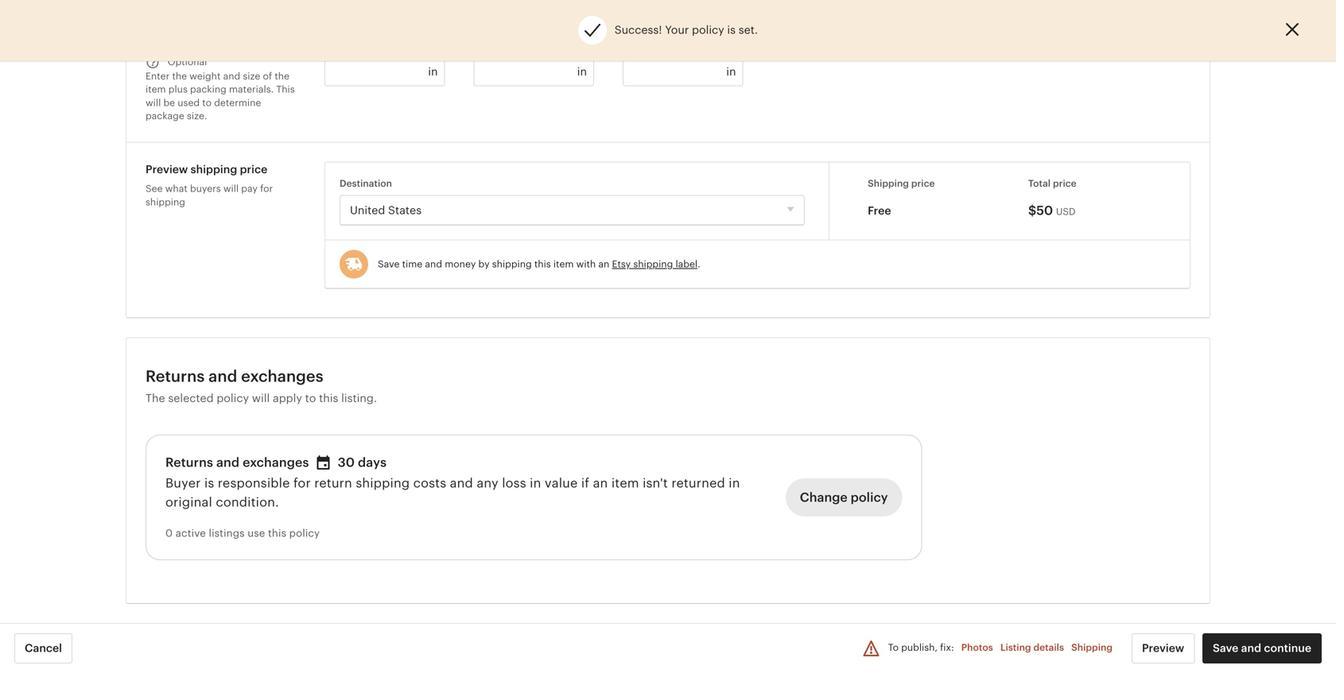 Task type: vqa. For each thing, say whether or not it's contained in the screenshot.
first the CynSellsVintage from the left
no



Task type: describe. For each thing, give the bounding box(es) containing it.
price for shipping price
[[911, 178, 935, 189]]

preview shipping price see what buyers will pay for shipping
[[146, 163, 273, 208]]

is inside buyer is responsible for return shipping costs and any loss in value if an item isn't returned in original condition.
[[204, 476, 214, 491]]

Length text field
[[325, 56, 445, 86]]

see
[[146, 183, 163, 194]]

in for height text field
[[726, 66, 736, 78]]

and inside returns and exchanges the selected policy will apply to this listing.
[[209, 367, 237, 386]]

original
[[165, 495, 212, 510]]

active
[[176, 528, 206, 540]]

and inside button
[[1241, 642, 1262, 655]]

listings
[[209, 528, 245, 540]]

for inside preview shipping price see what buyers will pay for shipping
[[260, 183, 273, 194]]

days
[[358, 456, 387, 470]]

change policy button
[[786, 479, 902, 517]]

value
[[545, 476, 578, 491]]

isn't
[[643, 476, 668, 491]]

to publish, fix: photos listing details shipping
[[888, 643, 1113, 654]]

and inside enter the weight and size of the item plus packing materials. this will be used to determine package size.
[[223, 71, 240, 81]]

returns for returns and exchanges
[[165, 456, 213, 470]]

1 horizontal spatial shipping
[[1072, 643, 1113, 654]]

returns for returns and exchanges the selected policy will apply to this listing.
[[146, 367, 205, 386]]

to
[[888, 643, 899, 654]]

package
[[146, 111, 184, 121]]

set.
[[739, 24, 758, 36]]

packing
[[190, 84, 227, 95]]

save for save and continue
[[1213, 642, 1239, 655]]

30 days
[[338, 456, 387, 470]]

photos
[[962, 643, 993, 654]]

will for preview
[[223, 183, 239, 194]]

change policy
[[800, 491, 888, 505]]

and right "time"
[[425, 259, 442, 270]]

save for save time and money by shipping this item with an etsy shipping label .
[[378, 259, 400, 270]]

selected
[[168, 392, 214, 405]]

usd
[[1056, 206, 1076, 217]]

destination
[[340, 178, 392, 189]]

price for total price
[[1053, 178, 1077, 189]]

total
[[1029, 178, 1051, 189]]

save and continue
[[1213, 642, 1312, 655]]

Height text field
[[623, 56, 743, 86]]

used
[[178, 97, 200, 108]]

buyer
[[165, 476, 201, 491]]

item inside buyer is responsible for return shipping costs and any loss in value if an item isn't returned in original condition.
[[612, 476, 639, 491]]

success!
[[615, 24, 662, 36]]

etsy
[[612, 259, 631, 270]]

shipping right by on the top
[[492, 259, 532, 270]]

what
[[165, 183, 188, 194]]

continue
[[1264, 642, 1312, 655]]

apply
[[273, 392, 302, 405]]

optional
[[168, 56, 207, 67]]

returned
[[672, 476, 725, 491]]

2 the from the left
[[275, 71, 290, 81]]

listing
[[1001, 643, 1031, 654]]

$ 50 usd
[[1029, 204, 1076, 218]]

save time and money by shipping this item with an etsy shipping label .
[[378, 259, 701, 270]]

returns and exchanges
[[165, 456, 309, 470]]

enter the weight and size of the item plus packing materials. this will be used to determine package size.
[[146, 71, 295, 121]]

exchanges for returns and exchanges the selected policy will apply to this listing.
[[241, 367, 323, 386]]

0
[[165, 528, 173, 540]]

$
[[1029, 204, 1037, 218]]

money
[[445, 259, 476, 270]]

in for length text box
[[428, 66, 438, 78]]

cancel button
[[14, 634, 72, 664]]

any
[[477, 476, 499, 491]]

loss
[[502, 476, 526, 491]]

2 vertical spatial this
[[268, 528, 286, 540]]

item for with
[[554, 259, 574, 270]]

responsible
[[218, 476, 290, 491]]

publish,
[[901, 643, 938, 654]]

details
[[1034, 643, 1064, 654]]

plus
[[168, 84, 188, 95]]

50
[[1037, 204, 1053, 218]]

change
[[800, 491, 848, 505]]

shipping right the etsy
[[633, 259, 673, 270]]

size
[[243, 71, 260, 81]]

this
[[276, 84, 295, 95]]



Task type: locate. For each thing, give the bounding box(es) containing it.
with
[[576, 259, 596, 270]]

condition.
[[216, 495, 279, 510]]

weight
[[190, 71, 221, 81]]

listing.
[[341, 392, 377, 405]]

by
[[478, 259, 490, 270]]

label
[[676, 259, 698, 270]]

save left "time"
[[378, 259, 400, 270]]

an right if
[[593, 476, 608, 491]]

will inside returns and exchanges the selected policy will apply to this listing.
[[252, 392, 270, 405]]

1 vertical spatial shipping
[[1072, 643, 1113, 654]]

item
[[146, 84, 166, 95], [554, 259, 574, 270], [612, 476, 639, 491]]

0 horizontal spatial shipping
[[868, 178, 909, 189]]

save left continue
[[1213, 642, 1239, 655]]

1 vertical spatial preview
[[1142, 642, 1185, 655]]

preview
[[146, 163, 188, 176], [1142, 642, 1185, 655]]

1 vertical spatial this
[[319, 392, 338, 405]]

and left any
[[450, 476, 473, 491]]

0 horizontal spatial the
[[172, 71, 187, 81]]

and inside buyer is responsible for return shipping costs and any loss in value if an item isn't returned in original condition.
[[450, 476, 473, 491]]

an left the etsy
[[599, 259, 610, 270]]

1 horizontal spatial for
[[293, 476, 311, 491]]

2 vertical spatial will
[[252, 392, 270, 405]]

policy right change at right
[[851, 491, 888, 505]]

item left with
[[554, 259, 574, 270]]

item for plus
[[146, 84, 166, 95]]

and left continue
[[1241, 642, 1262, 655]]

in for width text field
[[577, 66, 587, 78]]

shipping
[[868, 178, 909, 189], [1072, 643, 1113, 654]]

policy right your in the top of the page
[[692, 24, 724, 36]]

exchanges
[[241, 367, 323, 386], [243, 456, 309, 470]]

shipping price
[[868, 178, 935, 189]]

2 horizontal spatial will
[[252, 392, 270, 405]]

1 horizontal spatial is
[[727, 24, 736, 36]]

0 vertical spatial item
[[146, 84, 166, 95]]

shipping up the 'buyers'
[[191, 163, 237, 176]]

0 vertical spatial for
[[260, 183, 273, 194]]

save inside button
[[1213, 642, 1239, 655]]

1 vertical spatial item
[[554, 259, 574, 270]]

returns up selected
[[146, 367, 205, 386]]

0 vertical spatial is
[[727, 24, 736, 36]]

1 horizontal spatial the
[[275, 71, 290, 81]]

1 horizontal spatial to
[[305, 392, 316, 405]]

preview inside preview shipping price see what buyers will pay for shipping
[[146, 163, 188, 176]]

0 vertical spatial shipping
[[868, 178, 909, 189]]

Width text field
[[474, 56, 594, 86]]

total price
[[1029, 178, 1077, 189]]

exchanges for returns and exchanges
[[243, 456, 309, 470]]

price
[[240, 163, 268, 176], [911, 178, 935, 189], [1053, 178, 1077, 189]]

policy
[[692, 24, 724, 36], [217, 392, 249, 405], [851, 491, 888, 505], [289, 528, 320, 540]]

preview for preview shipping price see what buyers will pay for shipping
[[146, 163, 188, 176]]

0 vertical spatial preview
[[146, 163, 188, 176]]

to right apply
[[305, 392, 316, 405]]

size.
[[187, 111, 207, 121]]

0 vertical spatial an
[[599, 259, 610, 270]]

1 the from the left
[[172, 71, 187, 81]]

exchanges inside returns and exchanges the selected policy will apply to this listing.
[[241, 367, 323, 386]]

2 horizontal spatial item
[[612, 476, 639, 491]]

2 horizontal spatial this
[[534, 259, 551, 270]]

is left set.
[[727, 24, 736, 36]]

this right use
[[268, 528, 286, 540]]

1 vertical spatial exchanges
[[243, 456, 309, 470]]

0 vertical spatial save
[[378, 259, 400, 270]]

2 horizontal spatial price
[[1053, 178, 1077, 189]]

if
[[581, 476, 590, 491]]

enter
[[146, 71, 170, 81]]

costs
[[413, 476, 446, 491]]

success! your policy is set.
[[615, 24, 758, 36]]

0 horizontal spatial item
[[146, 84, 166, 95]]

save and continue button
[[1203, 634, 1322, 664]]

1 vertical spatial to
[[305, 392, 316, 405]]

determine
[[214, 97, 261, 108]]

0 active listings use this policy
[[165, 528, 320, 540]]

0 horizontal spatial for
[[260, 183, 273, 194]]

1 horizontal spatial preview
[[1142, 642, 1185, 655]]

for left return
[[293, 476, 311, 491]]

to
[[202, 97, 212, 108], [305, 392, 316, 405]]

save
[[378, 259, 400, 270], [1213, 642, 1239, 655]]

0 horizontal spatial this
[[268, 528, 286, 540]]

for right pay
[[260, 183, 273, 194]]

preview for preview
[[1142, 642, 1185, 655]]

of
[[263, 71, 272, 81]]

1 vertical spatial is
[[204, 476, 214, 491]]

exchanges up responsible
[[243, 456, 309, 470]]

and up responsible
[[216, 456, 240, 470]]

and
[[223, 71, 240, 81], [425, 259, 442, 270], [209, 367, 237, 386], [216, 456, 240, 470], [450, 476, 473, 491], [1241, 642, 1262, 655]]

the
[[146, 392, 165, 405]]

0 horizontal spatial preview
[[146, 163, 188, 176]]

policy inside button
[[851, 491, 888, 505]]

materials.
[[229, 84, 274, 95]]

0 horizontal spatial save
[[378, 259, 400, 270]]

shipping down days
[[356, 476, 410, 491]]

and left size
[[223, 71, 240, 81]]

the
[[172, 71, 187, 81], [275, 71, 290, 81]]

return
[[314, 476, 352, 491]]

free
[[868, 204, 891, 217]]

shipping up free
[[868, 178, 909, 189]]

0 vertical spatial will
[[146, 97, 161, 108]]

will left pay
[[223, 183, 239, 194]]

item left isn't
[[612, 476, 639, 491]]

.
[[698, 259, 701, 270]]

0 vertical spatial this
[[534, 259, 551, 270]]

will for returns
[[252, 392, 270, 405]]

policy right use
[[289, 528, 320, 540]]

0 horizontal spatial to
[[202, 97, 212, 108]]

and up selected
[[209, 367, 237, 386]]

to inside returns and exchanges the selected policy will apply to this listing.
[[305, 392, 316, 405]]

shipping right details
[[1072, 643, 1113, 654]]

returns inside returns and exchanges the selected policy will apply to this listing.
[[146, 367, 205, 386]]

buyer is responsible for return shipping costs and any loss in value if an item isn't returned in original condition.
[[165, 476, 740, 510]]

1 vertical spatial an
[[593, 476, 608, 491]]

1 vertical spatial save
[[1213, 642, 1239, 655]]

to down packing
[[202, 97, 212, 108]]

0 horizontal spatial will
[[146, 97, 161, 108]]

1 vertical spatial returns
[[165, 456, 213, 470]]

time
[[402, 259, 423, 270]]

policy inside returns and exchanges the selected policy will apply to this listing.
[[217, 392, 249, 405]]

returns up buyer
[[165, 456, 213, 470]]

1 vertical spatial for
[[293, 476, 311, 491]]

is
[[727, 24, 736, 36], [204, 476, 214, 491]]

1 horizontal spatial price
[[911, 178, 935, 189]]

for inside buyer is responsible for return shipping costs and any loss in value if an item isn't returned in original condition.
[[293, 476, 311, 491]]

shipping inside buyer is responsible for return shipping costs and any loss in value if an item isn't returned in original condition.
[[356, 476, 410, 491]]

1 horizontal spatial will
[[223, 183, 239, 194]]

your
[[665, 24, 689, 36]]

0 horizontal spatial is
[[204, 476, 214, 491]]

will
[[146, 97, 161, 108], [223, 183, 239, 194], [252, 392, 270, 405]]

1 vertical spatial will
[[223, 183, 239, 194]]

fix:
[[940, 643, 954, 654]]

buyers
[[190, 183, 221, 194]]

will inside enter the weight and size of the item plus packing materials. this will be used to determine package size.
[[146, 97, 161, 108]]

will left be
[[146, 97, 161, 108]]

this inside returns and exchanges the selected policy will apply to this listing.
[[319, 392, 338, 405]]

this left with
[[534, 259, 551, 270]]

preview inside button
[[1142, 642, 1185, 655]]

returns and exchanges the selected policy will apply to this listing.
[[146, 367, 377, 405]]

price inside preview shipping price see what buyers will pay for shipping
[[240, 163, 268, 176]]

will inside preview shipping price see what buyers will pay for shipping
[[223, 183, 239, 194]]

the up this
[[275, 71, 290, 81]]

1 horizontal spatial item
[[554, 259, 574, 270]]

this left listing.
[[319, 392, 338, 405]]

0 horizontal spatial price
[[240, 163, 268, 176]]

1 horizontal spatial this
[[319, 392, 338, 405]]

is right buyer
[[204, 476, 214, 491]]

30
[[338, 456, 355, 470]]

exchanges up apply
[[241, 367, 323, 386]]

1 horizontal spatial save
[[1213, 642, 1239, 655]]

an inside buyer is responsible for return shipping costs and any loss in value if an item isn't returned in original condition.
[[593, 476, 608, 491]]

0 vertical spatial to
[[202, 97, 212, 108]]

2 vertical spatial item
[[612, 476, 639, 491]]

the up plus on the left of page
[[172, 71, 187, 81]]

be
[[163, 97, 175, 108]]

item inside enter the weight and size of the item plus packing materials. this will be used to determine package size.
[[146, 84, 166, 95]]

0 vertical spatial returns
[[146, 367, 205, 386]]

in
[[428, 66, 438, 78], [577, 66, 587, 78], [726, 66, 736, 78], [530, 476, 541, 491], [729, 476, 740, 491]]

0 vertical spatial exchanges
[[241, 367, 323, 386]]

will left apply
[[252, 392, 270, 405]]

an
[[599, 259, 610, 270], [593, 476, 608, 491]]

preview button
[[1132, 634, 1195, 664]]

etsy shipping label link
[[612, 259, 698, 270]]

policy right selected
[[217, 392, 249, 405]]

cancel
[[25, 642, 62, 655]]

use
[[248, 528, 265, 540]]

shipping
[[191, 163, 237, 176], [146, 197, 185, 208], [492, 259, 532, 270], [633, 259, 673, 270], [356, 476, 410, 491]]

for
[[260, 183, 273, 194], [293, 476, 311, 491]]

shipping down what
[[146, 197, 185, 208]]

item down enter
[[146, 84, 166, 95]]

to inside enter the weight and size of the item plus packing materials. this will be used to determine package size.
[[202, 97, 212, 108]]

pay
[[241, 183, 258, 194]]



